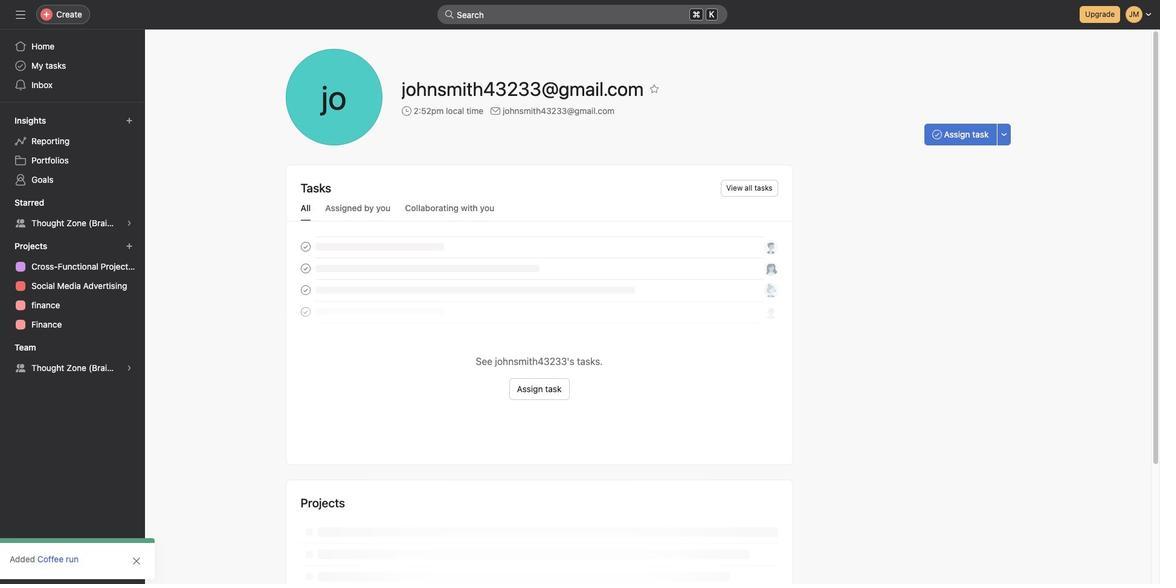 Task type: locate. For each thing, give the bounding box(es) containing it.
None field
[[438, 5, 728, 24]]

new insights image
[[126, 117, 133, 124]]

new project or portfolio image
[[126, 243, 133, 250]]

add to starred image
[[650, 84, 660, 94]]

starred element
[[0, 192, 145, 236]]

prominent image
[[445, 10, 454, 19]]

more options image
[[1000, 131, 1008, 138]]

teams element
[[0, 337, 145, 381]]

projects element
[[0, 236, 145, 337]]

see details, thought zone (brainstorm space) image
[[126, 220, 133, 227]]

close image
[[132, 557, 141, 567]]



Task type: describe. For each thing, give the bounding box(es) containing it.
global element
[[0, 30, 145, 102]]

insights element
[[0, 110, 145, 192]]

tasks tabs tab list
[[286, 202, 793, 222]]

see details, thought zone (brainstorm space) image
[[126, 365, 133, 372]]

Search tasks, projects, and more text field
[[438, 5, 728, 24]]

hide sidebar image
[[16, 10, 25, 19]]



Task type: vqa. For each thing, say whether or not it's contained in the screenshot.
https://youtube.com link
no



